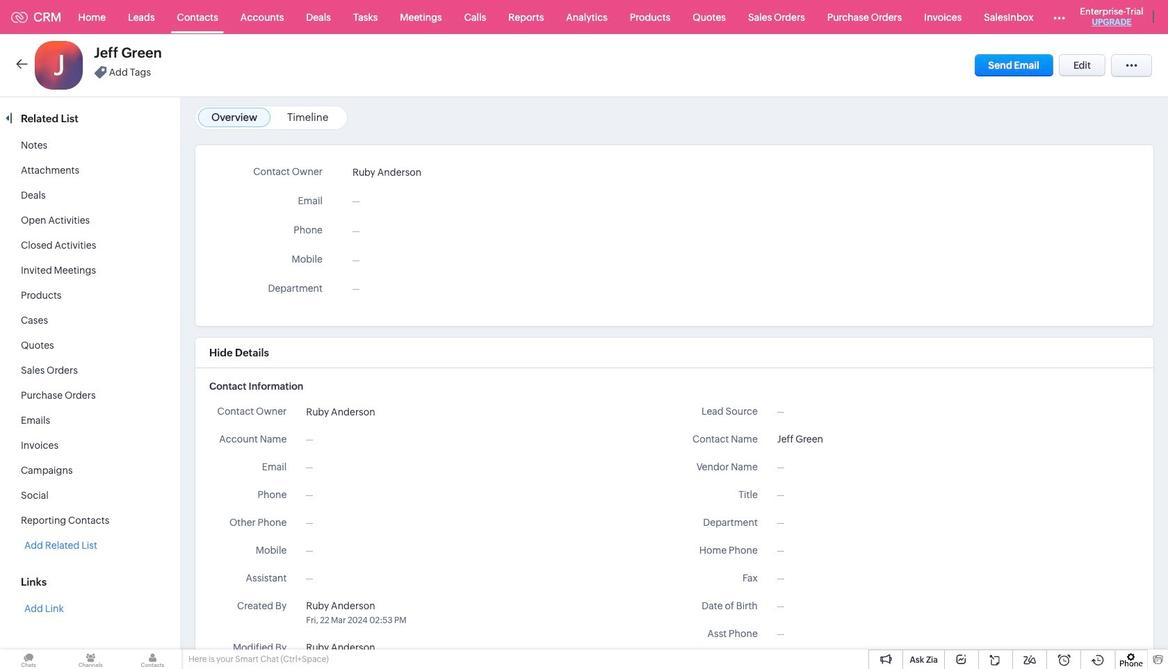 Task type: describe. For each thing, give the bounding box(es) containing it.
chats image
[[0, 650, 57, 670]]

Other Modules field
[[1045, 6, 1075, 28]]



Task type: locate. For each thing, give the bounding box(es) containing it.
contacts image
[[124, 650, 181, 670]]

channels image
[[62, 650, 119, 670]]

logo image
[[11, 11, 28, 23]]

create menu image
[[1164, 0, 1169, 34]]



Task type: vqa. For each thing, say whether or not it's contained in the screenshot.
logo
yes



